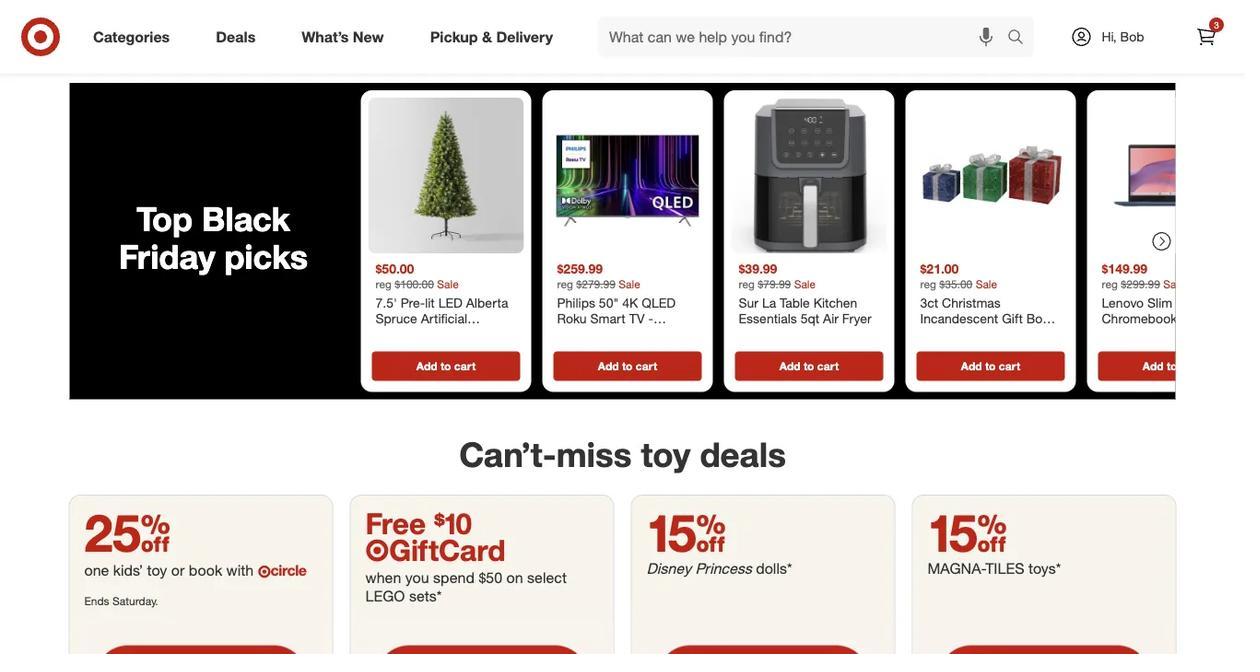 Task type: describe. For each thing, give the bounding box(es) containing it.
philips 50" 4k qled roku smart tv - 50pul7973/f7 - special purchase image
[[550, 98, 706, 253]]

reg for $259.99
[[557, 277, 573, 291]]

$39.99
[[739, 261, 778, 277]]

add to cart button for $149.99
[[1099, 352, 1246, 381]]

black
[[202, 198, 290, 239]]

search button
[[999, 17, 1044, 61]]

deals link
[[200, 17, 279, 57]]

search
[[999, 30, 1044, 48]]

to for $259.99
[[622, 359, 633, 373]]

free
[[366, 506, 426, 541]]

what's
[[302, 28, 349, 46]]

can't-
[[459, 434, 557, 475]]

add to cart button for $259.99
[[554, 352, 702, 381]]

with
[[226, 561, 254, 579]]

add to cart for $39.99
[[780, 359, 839, 373]]

princess
[[696, 559, 752, 577]]

hi, bob
[[1102, 29, 1145, 45]]

$39.99 reg $79.99 sale sur la table kitchen essentials 5qt air fryer
[[739, 261, 872, 327]]

essentials
[[739, 311, 797, 327]]

pickup & delivery
[[430, 28, 553, 46]]

add to cart button for $39.99
[[735, 352, 884, 381]]

cart for $39.99
[[818, 359, 839, 373]]

hi,
[[1102, 29, 1117, 45]]

pickup
[[430, 28, 478, 46]]

to for $149.99
[[1167, 359, 1178, 373]]

bob
[[1121, 29, 1145, 45]]

cart for $21.00
[[999, 359, 1021, 373]]

deals
[[700, 434, 786, 475]]

sale for $39.99
[[794, 277, 816, 291]]

&
[[482, 28, 492, 46]]

sale for $50.00
[[437, 277, 459, 291]]

$50.00
[[376, 261, 414, 277]]

add to cart for $149.99
[[1143, 359, 1202, 373]]

sur la table kitchen essentials 5qt air fryer image
[[732, 98, 887, 253]]

what's new link
[[286, 17, 407, 57]]

15 magna-tiles toys*
[[928, 501, 1062, 577]]

magna-
[[928, 559, 986, 577]]

$21.00
[[921, 261, 959, 277]]

one kids' toy or book with
[[84, 561, 258, 579]]

new
[[353, 28, 384, 46]]

categories
[[93, 28, 170, 46]]

on
[[507, 569, 523, 587]]

$259.99 reg $279.99 sale
[[557, 261, 641, 291]]

$50
[[479, 569, 503, 587]]

princess dolls*
[[696, 559, 793, 577]]

$279.99
[[577, 277, 616, 291]]

add to cart button for $21.00
[[917, 352, 1065, 381]]

friday
[[119, 236, 215, 277]]

cart for $50.00
[[454, 359, 476, 373]]

picks
[[225, 236, 308, 277]]

carousel region
[[70, 83, 1246, 418]]

$35.00
[[940, 277, 973, 291]]

cart for $149.99
[[1181, 359, 1202, 373]]

to for $50.00
[[441, 359, 451, 373]]

add for $259.99
[[598, 359, 619, 373]]

3 link
[[1187, 17, 1227, 57]]

sets*
[[409, 587, 442, 605]]

15 for 15 magna-tiles toys*
[[928, 501, 1007, 564]]

$149.99
[[1102, 261, 1148, 277]]

add for $39.99
[[780, 359, 801, 373]]

when
[[366, 569, 401, 587]]

reg for $149.99
[[1102, 277, 1118, 291]]

7.5' pre-lit led alberta spruce artificial christmas tree warm white lights - wondershop™ image
[[368, 98, 524, 253]]

fryer
[[843, 311, 872, 327]]

sale for $149.99
[[1164, 277, 1185, 291]]

circle
[[271, 561, 306, 579]]

deals
[[216, 28, 256, 46]]

3
[[1214, 19, 1220, 30]]

lego
[[366, 587, 405, 605]]

25
[[84, 501, 171, 564]]

$100.00
[[395, 277, 434, 291]]

kitchen
[[814, 294, 858, 311]]

lenovo slim 14" chromebook - mediatek processor - 4gb ram - 64gb flash storage - blue (82xj002dus) image
[[1095, 98, 1246, 253]]



Task type: vqa. For each thing, say whether or not it's contained in the screenshot.
the 'What's New' 'link'
yes



Task type: locate. For each thing, give the bounding box(es) containing it.
sale right the '$299.99'
[[1164, 277, 1185, 291]]

2 reg from the left
[[557, 277, 573, 291]]

2 cart from the left
[[636, 359, 658, 373]]

select
[[527, 569, 567, 587]]

3 cart from the left
[[818, 359, 839, 373]]

4 add to cart from the left
[[961, 359, 1021, 373]]

$50.00 reg $100.00 sale
[[376, 261, 459, 291]]

sale inside "$39.99 reg $79.99 sale sur la table kitchen essentials 5qt air fryer"
[[794, 277, 816, 291]]

4 reg from the left
[[921, 277, 937, 291]]

book
[[189, 561, 222, 579]]

2 add to cart from the left
[[598, 359, 658, 373]]

miss
[[557, 434, 632, 475]]

1 cart from the left
[[454, 359, 476, 373]]

reg inside $21.00 reg $35.00 sale
[[921, 277, 937, 291]]

5 add from the left
[[1143, 359, 1164, 373]]

add to cart
[[417, 359, 476, 373], [598, 359, 658, 373], [780, 359, 839, 373], [961, 359, 1021, 373], [1143, 359, 1202, 373]]

dolls*
[[756, 559, 793, 577]]

15 inside 15 magna-tiles toys*
[[928, 501, 1007, 564]]

add to cart button down $35.00
[[917, 352, 1065, 381]]

sale right $279.99
[[619, 277, 641, 291]]

1 horizontal spatial toy
[[641, 434, 691, 475]]

reg up sur
[[739, 277, 755, 291]]

to for $21.00
[[986, 359, 996, 373]]

3 add from the left
[[780, 359, 801, 373]]

sale inside $21.00 reg $35.00 sale
[[976, 277, 998, 291]]

1 horizontal spatial 15
[[928, 501, 1007, 564]]

2 to from the left
[[622, 359, 633, 373]]

la
[[762, 294, 777, 311]]

1 add to cart from the left
[[417, 359, 476, 373]]

one
[[84, 561, 109, 579]]

5 to from the left
[[1167, 359, 1178, 373]]

reg inside $50.00 reg $100.00 sale
[[376, 277, 392, 291]]

what's new
[[302, 28, 384, 46]]

cart for $259.99
[[636, 359, 658, 373]]

add to cart up can't-miss toy deals
[[598, 359, 658, 373]]

2 add to cart button from the left
[[554, 352, 702, 381]]

5 reg from the left
[[1102, 277, 1118, 291]]

1 sale from the left
[[437, 277, 459, 291]]

4 sale from the left
[[976, 277, 998, 291]]

5 cart from the left
[[1181, 359, 1202, 373]]

$21.00 reg $35.00 sale
[[921, 261, 998, 291]]

delivery
[[496, 28, 553, 46]]

5qt
[[801, 311, 820, 327]]

add
[[417, 359, 438, 373], [598, 359, 619, 373], [780, 359, 801, 373], [961, 359, 982, 373], [1143, 359, 1164, 373]]

1 add from the left
[[417, 359, 438, 373]]

top black friday picks
[[119, 198, 308, 277]]

add to cart for $259.99
[[598, 359, 658, 373]]

table
[[780, 294, 810, 311]]

3 add to cart from the left
[[780, 359, 839, 373]]

add to cart button for $50.00
[[372, 352, 520, 381]]

$299.99
[[1121, 277, 1161, 291]]

2 15 from the left
[[928, 501, 1007, 564]]

add to cart button
[[372, 352, 520, 381], [554, 352, 702, 381], [735, 352, 884, 381], [917, 352, 1065, 381], [1099, 352, 1246, 381]]

sale up table
[[794, 277, 816, 291]]

free $10 ¬giftcard when you spend $50 on select lego sets*
[[366, 506, 567, 605]]

saturday.
[[112, 594, 158, 608]]

3 reg from the left
[[739, 277, 755, 291]]

¬giftcard
[[366, 533, 506, 568]]

1 15 from the left
[[647, 501, 726, 564]]

categories link
[[77, 17, 193, 57]]

ends saturday.
[[84, 594, 158, 608]]

disney
[[647, 559, 691, 577]]

add to cart for $21.00
[[961, 359, 1021, 373]]

cart
[[454, 359, 476, 373], [636, 359, 658, 373], [818, 359, 839, 373], [999, 359, 1021, 373], [1181, 359, 1202, 373]]

add to cart button down 5qt
[[735, 352, 884, 381]]

reg left $279.99
[[557, 277, 573, 291]]

$10
[[434, 506, 472, 541]]

3 add to cart button from the left
[[735, 352, 884, 381]]

sale
[[437, 277, 459, 291], [619, 277, 641, 291], [794, 277, 816, 291], [976, 277, 998, 291], [1164, 277, 1185, 291]]

3ct christmas incandescent gift box novelty sculpture - wondershop™ image
[[913, 98, 1069, 253]]

reg inside $149.99 reg $299.99 sale
[[1102, 277, 1118, 291]]

add to cart button up can't-miss toy deals
[[554, 352, 702, 381]]

spend
[[433, 569, 475, 587]]

to
[[441, 359, 451, 373], [622, 359, 633, 373], [804, 359, 815, 373], [986, 359, 996, 373], [1167, 359, 1178, 373]]

kids'
[[113, 561, 143, 579]]

add for $149.99
[[1143, 359, 1164, 373]]

add to cart down the '$299.99'
[[1143, 359, 1202, 373]]

reg for $21.00
[[921, 277, 937, 291]]

add to cart button down the '$299.99'
[[1099, 352, 1246, 381]]

toy right the "miss"
[[641, 434, 691, 475]]

add to cart down 5qt
[[780, 359, 839, 373]]

3 to from the left
[[804, 359, 815, 373]]

add to cart down the $100.00
[[417, 359, 476, 373]]

air
[[823, 311, 839, 327]]

$259.99
[[557, 261, 603, 277]]

reg inside $259.99 reg $279.99 sale
[[557, 277, 573, 291]]

toys*
[[1029, 559, 1062, 577]]

0 vertical spatial toy
[[641, 434, 691, 475]]

sale inside $259.99 reg $279.99 sale
[[619, 277, 641, 291]]

15 for 15
[[647, 501, 726, 564]]

5 add to cart button from the left
[[1099, 352, 1246, 381]]

4 add from the left
[[961, 359, 982, 373]]

can't-miss toy deals
[[459, 434, 786, 475]]

you
[[405, 569, 429, 587]]

sale right the $100.00
[[437, 277, 459, 291]]

add down $279.99
[[598, 359, 619, 373]]

ends saturday image
[[70, 620, 332, 655]]

add to cart button down the $100.00
[[372, 352, 520, 381]]

add to cart down $35.00
[[961, 359, 1021, 373]]

1 reg from the left
[[376, 277, 392, 291]]

reg left the '$299.99'
[[1102, 277, 1118, 291]]

0 horizontal spatial 15
[[647, 501, 726, 564]]

sale inside $149.99 reg $299.99 sale
[[1164, 277, 1185, 291]]

reg for $50.00
[[376, 277, 392, 291]]

3 sale from the left
[[794, 277, 816, 291]]

4 cart from the left
[[999, 359, 1021, 373]]

2 add from the left
[[598, 359, 619, 373]]

toy
[[641, 434, 691, 475], [147, 561, 167, 579]]

$79.99
[[758, 277, 791, 291]]

to for $39.99
[[804, 359, 815, 373]]

sale for $259.99
[[619, 277, 641, 291]]

reg left $35.00
[[921, 277, 937, 291]]

pickup & delivery link
[[415, 17, 576, 57]]

add for $50.00
[[417, 359, 438, 373]]

1 add to cart button from the left
[[372, 352, 520, 381]]

or
[[171, 561, 185, 579]]

reg
[[376, 277, 392, 291], [557, 277, 573, 291], [739, 277, 755, 291], [921, 277, 937, 291], [1102, 277, 1118, 291]]

15
[[647, 501, 726, 564], [928, 501, 1007, 564]]

top
[[137, 198, 193, 239]]

reg inside "$39.99 reg $79.99 sale sur la table kitchen essentials 5qt air fryer"
[[739, 277, 755, 291]]

toy for or
[[147, 561, 167, 579]]

toy for deals
[[641, 434, 691, 475]]

2 sale from the left
[[619, 277, 641, 291]]

tiles
[[986, 559, 1025, 577]]

4 add to cart button from the left
[[917, 352, 1065, 381]]

add down $35.00
[[961, 359, 982, 373]]

ends
[[84, 594, 109, 608]]

0 horizontal spatial toy
[[147, 561, 167, 579]]

1 to from the left
[[441, 359, 451, 373]]

reg for $39.99
[[739, 277, 755, 291]]

add down the '$299.99'
[[1143, 359, 1164, 373]]

4 to from the left
[[986, 359, 996, 373]]

sale for $21.00
[[976, 277, 998, 291]]

sale right $35.00
[[976, 277, 998, 291]]

5 add to cart from the left
[[1143, 359, 1202, 373]]

reg left the $100.00
[[376, 277, 392, 291]]

What can we help you find? suggestions appear below search field
[[598, 17, 1012, 57]]

add down the essentials
[[780, 359, 801, 373]]

add for $21.00
[[961, 359, 982, 373]]

sale inside $50.00 reg $100.00 sale
[[437, 277, 459, 291]]

5 sale from the left
[[1164, 277, 1185, 291]]

sur
[[739, 294, 759, 311]]

toy left or
[[147, 561, 167, 579]]

add down the $100.00
[[417, 359, 438, 373]]

1 vertical spatial toy
[[147, 561, 167, 579]]

add to cart for $50.00
[[417, 359, 476, 373]]

$149.99 reg $299.99 sale
[[1102, 261, 1185, 291]]



